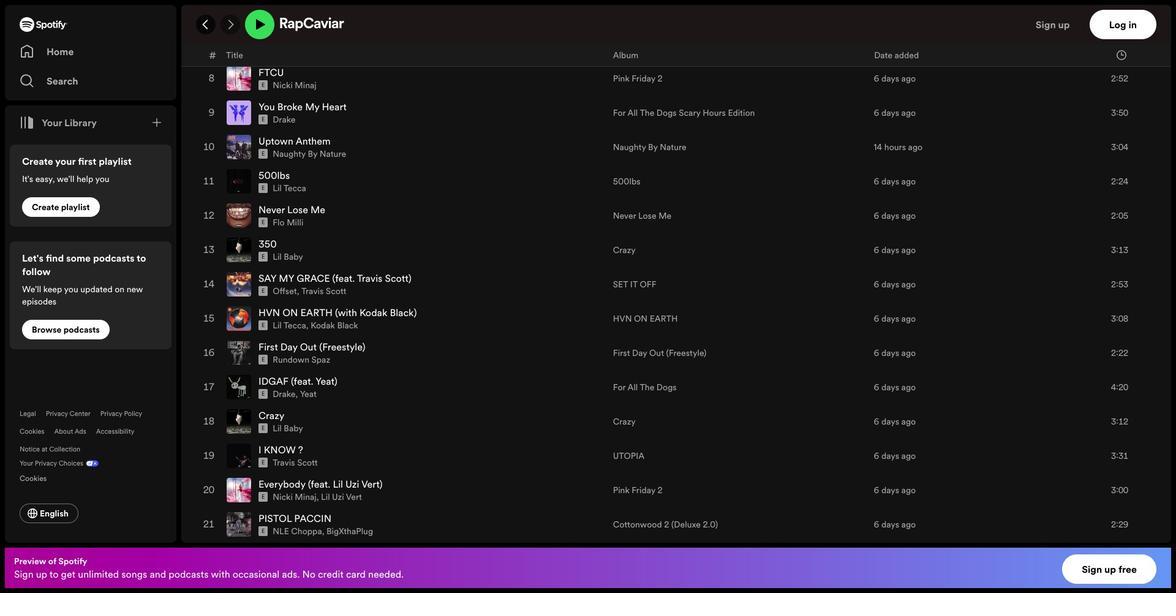 Task type: describe. For each thing, give the bounding box(es) containing it.
earth for hvn on earth
[[650, 313, 678, 325]]

up for sign up free
[[1105, 563, 1117, 576]]

sign up free
[[1082, 563, 1138, 576]]

(deluxe
[[672, 519, 701, 531]]

500lbs cell
[[227, 165, 604, 198]]

center
[[70, 409, 91, 419]]

say my grace (feat. travis scott) e
[[259, 272, 412, 295]]

notice
[[20, 445, 40, 454]]

crazy link down drake , yeat
[[259, 409, 285, 422]]

, inside idgaf (feat. yeat) cell
[[296, 388, 298, 400]]

on
[[115, 283, 124, 295]]

nle choppa link
[[273, 525, 322, 538]]

sign inside 'preview of spotify sign up to get unlimited songs and podcasts with occasional ads. no credit card needed.'
[[14, 568, 33, 581]]

legal
[[20, 409, 36, 419]]

by for right naughty by nature link
[[649, 141, 658, 153]]

lil inside "hvn on earth (with kodak black)" cell
[[273, 319, 282, 332]]

5 cell from the left
[[1073, 543, 1146, 576]]

nature for right naughty by nature link
[[660, 141, 687, 153]]

travis scott link for travis
[[302, 285, 347, 297]]

2.0)
[[703, 519, 718, 531]]

1 horizontal spatial mmhmm link
[[613, 38, 648, 50]]

# column header
[[209, 44, 216, 66]]

uptown
[[259, 134, 293, 148]]

duration image
[[1117, 50, 1127, 60]]

lil inside 'everybody (feat. lil uzi vert) e'
[[333, 478, 343, 491]]

ago for say my grace (feat. travis scott)
[[902, 278, 916, 291]]

e inside idgaf (feat. yeat) e
[[262, 391, 265, 398]]

ago for mmhmm
[[902, 38, 916, 50]]

2 vertical spatial 2
[[664, 519, 670, 531]]

for all the dogs
[[613, 381, 677, 394]]

ago for you broke my heart
[[902, 107, 916, 119]]

pistol paccin link
[[259, 512, 332, 525]]

uzi inside 'everybody (feat. lil uzi vert) e'
[[346, 478, 359, 491]]

6 days ago for never lose me
[[874, 210, 916, 222]]

crazy for 350
[[613, 244, 636, 256]]

your for your library
[[42, 116, 62, 129]]

choices
[[59, 459, 83, 468]]

dogs for you broke my heart
[[657, 107, 677, 119]]

home link
[[20, 39, 162, 64]]

6 for everybody (feat. lil uzi vert)
[[874, 484, 880, 497]]

travis scott link for ?
[[273, 457, 318, 469]]

# row
[[197, 44, 1157, 66]]

310babii cell
[[227, 0, 604, 26]]

i know ? cell
[[227, 440, 604, 473]]

first day out (freestyle)
[[613, 347, 707, 359]]

500lbs for 500lbs e
[[259, 169, 290, 182]]

everybody
[[259, 478, 306, 491]]

kodak black link
[[311, 319, 358, 332]]

the for you broke my heart
[[640, 107, 655, 119]]

idgaf (feat. yeat) e
[[259, 375, 338, 398]]

e inside say my grace (feat. travis scott) e
[[262, 288, 265, 295]]

create playlist
[[32, 201, 90, 213]]

never lose me cell
[[227, 199, 604, 232]]

1 6 from the top
[[874, 4, 880, 16]]

yeat link
[[300, 388, 317, 400]]

naughty by nature for naughty by nature link in the uptown anthem cell
[[273, 148, 346, 160]]

policy
[[124, 409, 142, 419]]

e inside the you broke my heart e
[[262, 116, 265, 123]]

you broke my heart e
[[259, 100, 347, 123]]

never for never lose me e
[[259, 203, 285, 216]]

crazy e
[[259, 409, 285, 432]]

on for hvn on earth (with kodak black) e
[[283, 306, 298, 319]]

0 horizontal spatial first day out (freestyle) link
[[259, 340, 366, 354]]

on for hvn on earth
[[634, 313, 648, 325]]

added
[[895, 49, 919, 61]]

rapcaviar
[[279, 17, 344, 32]]

yeat)
[[316, 375, 338, 388]]

everybody (feat. lil uzi vert) cell
[[227, 474, 604, 507]]

1 cell from the left
[[207, 543, 217, 576]]

tecca for lil tecca
[[284, 182, 306, 194]]

e inside hvn on earth (with kodak black) e
[[262, 322, 265, 329]]

you for first
[[95, 173, 110, 185]]

ago for never lose me
[[902, 210, 916, 222]]

500lbs for 500lbs
[[613, 175, 641, 188]]

6 days ago for everybody (feat. lil uzi vert)
[[874, 484, 916, 497]]

(freestyle) for first day out (freestyle) e
[[319, 340, 366, 354]]

preview of spotify sign up to get unlimited songs and podcasts with occasional ads. no credit card needed.
[[14, 555, 404, 581]]

1 horizontal spatial never lose me link
[[613, 210, 672, 222]]

1 6 days ago from the top
[[874, 4, 916, 16]]

know
[[264, 443, 296, 457]]

paccin
[[294, 512, 332, 525]]

pink for ftcu
[[613, 72, 630, 85]]

cookies for 2nd cookies link
[[20, 473, 47, 484]]

easy,
[[35, 173, 55, 185]]

crazy inside cell
[[259, 409, 285, 422]]

2 nicki minaj link from the top
[[273, 491, 317, 503]]

naughty inside uptown anthem cell
[[273, 148, 306, 160]]

you broke my heart link
[[259, 100, 347, 113]]

scott)
[[385, 272, 412, 285]]

explicit element for idgaf
[[259, 389, 268, 399]]

for for idgaf (feat. yeat)
[[613, 381, 626, 394]]

pink friday 2 for everybody (feat. lil uzi vert)
[[613, 484, 663, 497]]

privacy center link
[[46, 409, 91, 419]]

cookies for 1st cookies link from the top of the main element
[[20, 427, 44, 436]]

6 days ago for mmhmm
[[874, 38, 916, 50]]

pistol paccin e
[[259, 512, 332, 535]]

you for some
[[64, 283, 78, 295]]

lil tecca link inside 500lbs "cell"
[[273, 182, 306, 194]]

get
[[61, 568, 76, 581]]

4 cell from the left
[[874, 543, 1063, 576]]

ads.
[[282, 568, 300, 581]]

lose for never lose me e
[[288, 203, 308, 216]]

flo milli link
[[273, 216, 304, 229]]

ago for ftcu
[[902, 72, 916, 85]]

main element
[[5, 5, 177, 543]]

ago for hvn on earth (with kodak black)
[[902, 313, 916, 325]]

pink for everybody (feat. lil uzi vert)
[[613, 484, 630, 497]]

all for idgaf (feat. yeat)
[[628, 381, 638, 394]]

find
[[46, 251, 64, 265]]

idgaf (feat. yeat) cell
[[227, 371, 604, 404]]

nicki minaj link inside ftcu cell
[[273, 79, 317, 91]]

offset link
[[273, 285, 297, 297]]

drake , yeat
[[273, 388, 317, 400]]

let's find some podcasts to follow we'll keep you updated on new episodes
[[22, 251, 146, 308]]

i know ? e
[[259, 443, 303, 467]]

first day out (freestyle) e
[[259, 340, 366, 364]]

e inside uptown anthem e
[[262, 150, 265, 158]]

2 cell from the left
[[227, 543, 604, 576]]

songs
[[121, 568, 147, 581]]

, for on
[[306, 319, 309, 332]]

14
[[874, 141, 883, 153]]

ftcu e
[[259, 66, 284, 89]]

6 for you broke my heart
[[874, 107, 880, 119]]

(feat. inside say my grace (feat. travis scott) e
[[333, 272, 355, 285]]

grace
[[297, 272, 330, 285]]

2:24
[[1112, 175, 1129, 188]]

2 for everybody (feat. lil uzi vert)
[[658, 484, 663, 497]]

about
[[54, 427, 73, 436]]

6 for say my grace (feat. travis scott)
[[874, 278, 880, 291]]

0 horizontal spatial kodak
[[311, 319, 335, 332]]

new
[[127, 283, 143, 295]]

6 days ago for crazy
[[874, 416, 916, 428]]

privacy policy
[[100, 409, 142, 419]]

lottery pick link
[[613, 4, 660, 16]]

your library button
[[15, 110, 102, 135]]

1 horizontal spatial naughty
[[613, 141, 646, 153]]

e inside i know ? e
[[262, 459, 265, 467]]

date added
[[875, 49, 919, 61]]

cottonwood 2 (deluxe 2.0)
[[613, 519, 718, 531]]

explicit element for 350
[[259, 252, 268, 262]]

rundown spaz
[[273, 354, 330, 366]]

2:52
[[1112, 72, 1129, 85]]

2:29
[[1112, 519, 1129, 531]]

and
[[150, 568, 166, 581]]

lil inside 500lbs "cell"
[[273, 182, 282, 194]]

explicit element for say
[[259, 286, 268, 296]]

your for your privacy choices
[[20, 459, 33, 468]]

days for idgaf (feat. yeat)
[[882, 381, 900, 394]]

first for first day out (freestyle)
[[613, 347, 630, 359]]

drake for drake
[[273, 113, 296, 126]]

, for paccin
[[322, 525, 325, 538]]

days for never lose me
[[882, 210, 900, 222]]

free
[[1119, 563, 1138, 576]]

days for 500lbs
[[882, 175, 900, 188]]

hvn on earth (with kodak black) cell
[[227, 302, 604, 335]]

ago for pistol paccin
[[902, 519, 916, 531]]

privacy down 'at'
[[35, 459, 57, 468]]

mmhmm cell
[[227, 28, 604, 61]]

pick
[[643, 4, 660, 16]]

set
[[613, 278, 628, 291]]

keep
[[43, 283, 62, 295]]

1 horizontal spatial travis
[[302, 285, 324, 297]]

dogs for idgaf (feat. yeat)
[[657, 381, 677, 394]]

days for hvn on earth (with kodak black)
[[882, 313, 900, 325]]

everybody (feat. lil uzi vert) e
[[259, 478, 383, 501]]

drake for drake , yeat
[[273, 388, 296, 400]]

bigxthaplug link for mmhmm
[[273, 45, 320, 57]]

nature for naughty by nature link in the uptown anthem cell
[[320, 148, 346, 160]]

all for you broke my heart
[[628, 107, 638, 119]]

explicit element for hvn
[[259, 321, 268, 330]]

350 e
[[259, 237, 277, 261]]

log in button
[[1090, 10, 1157, 39]]

2 drake link from the top
[[273, 388, 296, 400]]

occasional
[[233, 568, 280, 581]]

title
[[226, 49, 243, 61]]

naughty by nature link inside uptown anthem cell
[[273, 148, 346, 160]]

explicit element for everybody
[[259, 492, 268, 502]]

rundown spaz link
[[273, 354, 330, 366]]

e inside the 500lbs e
[[262, 185, 265, 192]]

california consumer privacy act (ccpa) opt-out icon image
[[83, 459, 99, 471]]

nicki minaj , lil uzi vert
[[273, 491, 362, 503]]

6 for 500lbs
[[874, 175, 880, 188]]

never for never lose me
[[613, 210, 636, 222]]

anthem
[[296, 134, 331, 148]]

the for idgaf (feat. yeat)
[[640, 381, 655, 394]]

2:05
[[1112, 210, 1129, 222]]

spaz
[[312, 354, 330, 366]]

to inside let's find some podcasts to follow we'll keep you updated on new episodes
[[137, 251, 146, 265]]

ago for 500lbs
[[902, 175, 916, 188]]

explicit element for 500lbs
[[259, 183, 268, 193]]

2:03
[[1112, 4, 1129, 16]]

2:53
[[1112, 278, 1129, 291]]

off
[[640, 278, 657, 291]]

3:50
[[1112, 107, 1129, 119]]

utopia
[[613, 450, 645, 462]]

top bar and user menu element
[[181, 5, 1172, 44]]

playlist inside create your first playlist it's easy, we'll help you
[[99, 154, 132, 168]]

out for first day out (freestyle)
[[650, 347, 664, 359]]

collection
[[49, 445, 80, 454]]

we'll
[[22, 283, 41, 295]]

, inside "say my grace (feat. travis scott)" cell
[[297, 285, 299, 297]]

1:59
[[1112, 38, 1129, 50]]



Task type: vqa. For each thing, say whether or not it's contained in the screenshot.
the bottommost Pink Friday 2 link
yes



Task type: locate. For each thing, give the bounding box(es) containing it.
drake inside you broke my heart cell
[[273, 113, 296, 126]]

nicki inside ftcu cell
[[273, 79, 293, 91]]

tecca inside 500lbs "cell"
[[284, 182, 306, 194]]

1 horizontal spatial never
[[613, 210, 636, 222]]

explicit element inside mmhmm cell
[[259, 46, 268, 56]]

1 horizontal spatial by
[[649, 141, 658, 153]]

crazy down drake , yeat
[[259, 409, 285, 422]]

crazy link
[[613, 244, 636, 256], [259, 409, 285, 422], [613, 416, 636, 428]]

cookies down your privacy choices
[[20, 473, 47, 484]]

flo milli
[[273, 216, 304, 229]]

6 days ago for 500lbs
[[874, 175, 916, 188]]

dogs left "scary"
[[657, 107, 677, 119]]

ago for uptown anthem
[[909, 141, 923, 153]]

1 vertical spatial playlist
[[61, 201, 90, 213]]

6 for crazy
[[874, 416, 880, 428]]

crazy
[[613, 244, 636, 256], [259, 409, 285, 422], [613, 416, 636, 428]]

nle
[[273, 525, 289, 538]]

first inside first day out (freestyle) e
[[259, 340, 278, 354]]

uzi left the vert)
[[346, 478, 359, 491]]

10 6 days ago from the top
[[874, 347, 916, 359]]

everybody (feat. lil uzi vert) link
[[259, 478, 383, 491]]

pistol paccin cell
[[227, 508, 604, 541]]

10 6 from the top
[[874, 347, 880, 359]]

mmhmm down lottery
[[613, 38, 648, 50]]

kodak inside hvn on earth (with kodak black) e
[[360, 306, 388, 319]]

privacy up accessibility
[[100, 409, 122, 419]]

9 6 from the top
[[874, 313, 880, 325]]

0 vertical spatial dogs
[[657, 107, 677, 119]]

1 tecca from the top
[[284, 182, 306, 194]]

1 horizontal spatial first
[[613, 347, 630, 359]]

travis left scott)
[[357, 272, 383, 285]]

for all the dogs link
[[613, 381, 677, 394]]

1 vertical spatial pink friday 2 link
[[613, 484, 663, 497]]

1 vertical spatial minaj
[[295, 491, 317, 503]]

lil tecca link up rundown
[[273, 319, 306, 332]]

sign inside sign up button
[[1036, 18, 1056, 31]]

1 baby from the top
[[284, 251, 303, 263]]

1 horizontal spatial up
[[1059, 18, 1070, 31]]

first up for all the dogs
[[613, 347, 630, 359]]

14 6 days ago from the top
[[874, 484, 916, 497]]

1 horizontal spatial your
[[42, 116, 62, 129]]

by down for all the dogs scary hours edition
[[649, 141, 658, 153]]

set it off
[[613, 278, 657, 291]]

never inside the never lose me e
[[259, 203, 285, 216]]

15 6 days ago from the top
[[874, 519, 916, 531]]

podcasts
[[93, 251, 135, 265], [64, 324, 100, 336], [169, 568, 209, 581]]

idgaf (feat. yeat) link
[[259, 375, 338, 388]]

1 vertical spatial lil tecca link
[[273, 319, 306, 332]]

out inside first day out (freestyle) e
[[300, 340, 317, 354]]

offset
[[273, 285, 297, 297]]

1 pink from the top
[[613, 72, 630, 85]]

day for first day out (freestyle)
[[633, 347, 648, 359]]

explicit element inside 350 "cell"
[[259, 252, 268, 262]]

0 vertical spatial cookies link
[[20, 427, 44, 436]]

1 horizontal spatial me
[[659, 210, 672, 222]]

0 horizontal spatial uzi
[[332, 491, 344, 503]]

1 horizontal spatial out
[[650, 347, 664, 359]]

nature down for all the dogs scary hours edition
[[660, 141, 687, 153]]

bigxthaplug inside mmhmm cell
[[273, 45, 320, 57]]

some
[[66, 251, 91, 265]]

e inside ftcu e
[[262, 82, 265, 89]]

to inside 'preview of spotify sign up to get unlimited songs and podcasts with occasional ads. no credit card needed.'
[[50, 568, 59, 581]]

explicit element
[[259, 12, 268, 22], [259, 46, 268, 56], [259, 80, 268, 90], [259, 115, 268, 125], [259, 149, 268, 159], [259, 183, 268, 193], [259, 218, 268, 227], [259, 252, 268, 262], [259, 286, 268, 296], [259, 321, 268, 330], [259, 355, 268, 365], [259, 389, 268, 399], [259, 424, 268, 433], [259, 458, 268, 468], [259, 492, 268, 502], [259, 527, 268, 536]]

first up idgaf
[[259, 340, 278, 354]]

crazy link for 350
[[613, 244, 636, 256]]

lose for never lose me
[[639, 210, 657, 222]]

1 horizontal spatial you
[[95, 173, 110, 185]]

1 vertical spatial bigxthaplug link
[[327, 525, 373, 538]]

1 vertical spatial for
[[613, 381, 626, 394]]

1 all from the top
[[628, 107, 638, 119]]

0 vertical spatial pink
[[613, 72, 630, 85]]

to left get
[[50, 568, 59, 581]]

1 lil tecca link from the top
[[273, 182, 306, 194]]

minaj up you broke my heart link in the left top of the page
[[295, 79, 317, 91]]

bigxthaplug link down rapcaviar
[[273, 45, 320, 57]]

hvn down 'set'
[[613, 313, 632, 325]]

lil down offset
[[273, 319, 282, 332]]

11 days from the top
[[882, 381, 900, 394]]

pink friday 2 link down album
[[613, 72, 663, 85]]

12 explicit element from the top
[[259, 389, 268, 399]]

scott up everybody (feat. lil uzi vert) link
[[297, 457, 318, 469]]

8 days from the top
[[882, 278, 900, 291]]

0 vertical spatial baby
[[284, 251, 303, 263]]

by for naughty by nature link in the uptown anthem cell
[[308, 148, 318, 160]]

duration element
[[1117, 50, 1127, 60]]

on
[[283, 306, 298, 319], [634, 313, 648, 325]]

3:04
[[1112, 141, 1129, 153]]

2 tecca from the top
[[284, 319, 306, 332]]

5 6 days ago from the top
[[874, 175, 916, 188]]

0 horizontal spatial bigxthaplug link
[[273, 45, 320, 57]]

1 horizontal spatial naughty by nature
[[613, 141, 687, 153]]

15 6 from the top
[[874, 519, 880, 531]]

2 horizontal spatial up
[[1105, 563, 1117, 576]]

podcasts up on
[[93, 251, 135, 265]]

1 horizontal spatial lose
[[639, 210, 657, 222]]

5 days from the top
[[882, 175, 900, 188]]

6 days ago for ftcu
[[874, 72, 916, 85]]

first day out (freestyle) link
[[259, 340, 366, 354], [613, 347, 707, 359]]

pink down utopia
[[613, 484, 630, 497]]

scary
[[679, 107, 701, 119]]

flo
[[273, 216, 285, 229]]

1 days from the top
[[882, 4, 900, 16]]

drake inside idgaf (feat. yeat) cell
[[273, 388, 296, 400]]

13 6 days ago from the top
[[874, 450, 916, 462]]

1 pink friday 2 link from the top
[[613, 72, 663, 85]]

0 horizontal spatial mmhmm
[[259, 31, 299, 45]]

2 pink friday 2 from the top
[[613, 484, 663, 497]]

say my grace (feat. travis scott) cell
[[227, 268, 604, 301]]

2 e from the top
[[262, 47, 265, 55]]

lil uzi vert link
[[321, 491, 362, 503]]

explicit element inside crazy cell
[[259, 424, 268, 433]]

friday up cottonwood
[[632, 484, 656, 497]]

1 vertical spatial friday
[[632, 484, 656, 497]]

baby for 350
[[284, 251, 303, 263]]

earth inside hvn on earth (with kodak black) e
[[301, 306, 333, 319]]

2 for ftcu
[[658, 72, 663, 85]]

14 e from the top
[[262, 459, 265, 467]]

pink friday 2 up cottonwood
[[613, 484, 663, 497]]

0 vertical spatial lil tecca link
[[273, 182, 306, 194]]

accessibility link
[[96, 427, 135, 436]]

days
[[882, 4, 900, 16], [882, 38, 900, 50], [882, 72, 900, 85], [882, 107, 900, 119], [882, 175, 900, 188], [882, 210, 900, 222], [882, 244, 900, 256], [882, 278, 900, 291], [882, 313, 900, 325], [882, 347, 900, 359], [882, 381, 900, 394], [882, 416, 900, 428], [882, 450, 900, 462], [882, 484, 900, 497], [882, 519, 900, 531]]

out for first day out (freestyle) e
[[300, 340, 317, 354]]

mmhmm down 310babii
[[259, 31, 299, 45]]

by right uptown
[[308, 148, 318, 160]]

1 the from the top
[[640, 107, 655, 119]]

cookies link down your privacy choices
[[20, 471, 57, 484]]

1 vertical spatial lil baby
[[273, 422, 303, 435]]

first day out (freestyle) cell
[[227, 337, 604, 370]]

9 explicit element from the top
[[259, 286, 268, 296]]

e inside first day out (freestyle) e
[[262, 356, 265, 364]]

about ads
[[54, 427, 86, 436]]

nature down the heart
[[320, 148, 346, 160]]

1 vertical spatial (feat.
[[291, 375, 314, 388]]

lil baby link for 350
[[273, 251, 303, 263]]

e inside the never lose me e
[[262, 219, 265, 226]]

playlist inside 'button'
[[61, 201, 90, 213]]

12 days from the top
[[882, 416, 900, 428]]

privacy center
[[46, 409, 91, 419]]

travis inside say my grace (feat. travis scott) e
[[357, 272, 383, 285]]

friday for ftcu
[[632, 72, 656, 85]]

?
[[298, 443, 303, 457]]

say my grace (feat. travis scott) link
[[259, 272, 412, 285]]

explicit element inside "hvn on earth (with kodak black)" cell
[[259, 321, 268, 330]]

0 horizontal spatial up
[[36, 568, 47, 581]]

1 horizontal spatial (freestyle)
[[667, 347, 707, 359]]

friday for everybody (feat. lil uzi vert)
[[632, 484, 656, 497]]

2 drake from the top
[[273, 388, 296, 400]]

0 vertical spatial you
[[95, 173, 110, 185]]

vert
[[346, 491, 362, 503]]

1 vertical spatial lil baby link
[[273, 422, 303, 435]]

set it off link
[[613, 278, 657, 291]]

, inside "hvn on earth (with kodak black)" cell
[[306, 319, 309, 332]]

mmhmm link
[[259, 31, 299, 45], [613, 38, 648, 50]]

dogs
[[657, 107, 677, 119], [657, 381, 677, 394]]

friday down album
[[632, 72, 656, 85]]

2 cookies link from the top
[[20, 471, 57, 484]]

podcasts inside let's find some podcasts to follow we'll keep you updated on new episodes
[[93, 251, 135, 265]]

(feat. inside idgaf (feat. yeat) e
[[291, 375, 314, 388]]

baby up my
[[284, 251, 303, 263]]

explicit element inside first day out (freestyle) cell
[[259, 355, 268, 365]]

1 minaj from the top
[[295, 79, 317, 91]]

with
[[211, 568, 230, 581]]

14 6 from the top
[[874, 484, 880, 497]]

0 horizontal spatial sign
[[14, 568, 33, 581]]

browse
[[32, 324, 62, 336]]

1 lil baby from the top
[[273, 251, 303, 263]]

2 the from the top
[[640, 381, 655, 394]]

baby inside crazy cell
[[284, 422, 303, 435]]

0 vertical spatial 2
[[658, 72, 663, 85]]

up inside 'preview of spotify sign up to get unlimited songs and podcasts with occasional ads. no credit card needed.'
[[36, 568, 47, 581]]

days for you broke my heart
[[882, 107, 900, 119]]

explicit element inside uptown anthem cell
[[259, 149, 268, 159]]

first day out (freestyle) link down hvn on earth link
[[613, 347, 707, 359]]

(freestyle)
[[319, 340, 366, 354], [667, 347, 707, 359]]

mmhmm for mmhmm
[[613, 38, 648, 50]]

bigxthaplug link inside mmhmm cell
[[273, 45, 320, 57]]

naughty by nature inside uptown anthem cell
[[273, 148, 346, 160]]

5 explicit element from the top
[[259, 149, 268, 159]]

cottonwood 2 (deluxe 2.0) link
[[613, 519, 718, 531]]

day inside first day out (freestyle) e
[[281, 340, 298, 354]]

1 drake from the top
[[273, 113, 296, 126]]

lose inside the never lose me e
[[288, 203, 308, 216]]

6 for hvn on earth (with kodak black)
[[874, 313, 880, 325]]

500lbs link down uptown
[[259, 169, 290, 182]]

your library
[[42, 116, 97, 129]]

0 vertical spatial pink friday 2 link
[[613, 72, 663, 85]]

utopia link
[[613, 450, 645, 462]]

your inside button
[[42, 116, 62, 129]]

0 vertical spatial podcasts
[[93, 251, 135, 265]]

at
[[42, 445, 47, 454]]

drake up uptown
[[273, 113, 296, 126]]

drake link left the 'yeat'
[[273, 388, 296, 400]]

0 vertical spatial lil baby
[[273, 251, 303, 263]]

6 explicit element from the top
[[259, 183, 268, 193]]

pink friday 2 for ftcu
[[613, 72, 663, 85]]

explicit element for mmhmm
[[259, 46, 268, 56]]

playlist right 'first'
[[99, 154, 132, 168]]

1 vertical spatial pink
[[613, 484, 630, 497]]

0 vertical spatial drake link
[[273, 113, 296, 126]]

explicit element inside never lose me cell
[[259, 218, 268, 227]]

12 e from the top
[[262, 391, 265, 398]]

1 horizontal spatial hvn
[[613, 313, 632, 325]]

lil tecca , kodak black
[[273, 319, 358, 332]]

0 horizontal spatial travis
[[273, 457, 295, 469]]

earth for hvn on earth (with kodak black) e
[[301, 306, 333, 319]]

16 explicit element from the top
[[259, 527, 268, 536]]

lil baby inside crazy cell
[[273, 422, 303, 435]]

ago for crazy
[[902, 416, 916, 428]]

hours
[[703, 107, 726, 119]]

1 horizontal spatial nature
[[660, 141, 687, 153]]

1 horizontal spatial bigxthaplug
[[327, 525, 373, 538]]

explicit element inside "say my grace (feat. travis scott)" cell
[[259, 286, 268, 296]]

11 6 days ago from the top
[[874, 381, 916, 394]]

my
[[279, 272, 294, 285]]

mmhmm link inside cell
[[259, 31, 299, 45]]

0 horizontal spatial lose
[[288, 203, 308, 216]]

1 horizontal spatial naughty by nature link
[[613, 141, 687, 153]]

2 6 from the top
[[874, 38, 880, 50]]

2 days from the top
[[882, 38, 900, 50]]

ago for everybody (feat. lil uzi vert)
[[902, 484, 916, 497]]

legal link
[[20, 409, 36, 419]]

explicit element inside "310babii" cell
[[259, 12, 268, 22]]

playlist down "help"
[[61, 201, 90, 213]]

drake left the 'yeat'
[[273, 388, 296, 400]]

0 vertical spatial all
[[628, 107, 638, 119]]

minaj up paccin
[[295, 491, 317, 503]]

me inside the never lose me e
[[311, 203, 325, 216]]

hvn down offset link
[[259, 306, 280, 319]]

travis right offset link
[[302, 285, 324, 297]]

6 days ago for say my grace (feat. travis scott)
[[874, 278, 916, 291]]

4 explicit element from the top
[[259, 115, 268, 125]]

days for i know ?
[[882, 450, 900, 462]]

11 e from the top
[[262, 356, 265, 364]]

first day out (freestyle) link down lil tecca , kodak black
[[259, 340, 366, 354]]

lil left vert
[[333, 478, 343, 491]]

travis scott
[[273, 457, 318, 469]]

bigxthaplug link
[[273, 45, 320, 57], [327, 525, 373, 538]]

lil inside 350 "cell"
[[273, 251, 282, 263]]

earth down offset , travis scott
[[301, 306, 333, 319]]

ago for 350
[[902, 244, 916, 256]]

nicki minaj link up broke
[[273, 79, 317, 91]]

1 horizontal spatial 500lbs
[[613, 175, 641, 188]]

6 for first day out (freestyle)
[[874, 347, 880, 359]]

explicit element inside you broke my heart cell
[[259, 115, 268, 125]]

1 vertical spatial the
[[640, 381, 655, 394]]

6 for never lose me
[[874, 210, 880, 222]]

(feat. inside 'everybody (feat. lil uzi vert) e'
[[308, 478, 331, 491]]

500lbs up never lose me
[[613, 175, 641, 188]]

bigxthaplug down rapcaviar
[[273, 45, 320, 57]]

days for first day out (freestyle)
[[882, 347, 900, 359]]

0 horizontal spatial me
[[311, 203, 325, 216]]

minaj for nicki minaj
[[295, 79, 317, 91]]

edition
[[728, 107, 755, 119]]

nicki for nicki minaj
[[273, 79, 293, 91]]

6 for i know ?
[[874, 450, 880, 462]]

0 vertical spatial the
[[640, 107, 655, 119]]

up left "log"
[[1059, 18, 1070, 31]]

e inside the pistol paccin e
[[262, 528, 265, 535]]

explicit element for you
[[259, 115, 268, 125]]

explicit element inside 'everybody (feat. lil uzi vert)' cell
[[259, 492, 268, 502]]

travis left ?
[[273, 457, 295, 469]]

minaj inside 'everybody (feat. lil uzi vert)' cell
[[295, 491, 317, 503]]

2 horizontal spatial travis
[[357, 272, 383, 285]]

mmhmm inside mmhmm cell
[[259, 31, 299, 45]]

hvn for hvn on earth (with kodak black) e
[[259, 306, 280, 319]]

baby up ?
[[284, 422, 303, 435]]

2 for from the top
[[613, 381, 626, 394]]

lil baby link up i know ? "link"
[[273, 422, 303, 435]]

lil up the never lose me e
[[273, 182, 282, 194]]

notice at collection
[[20, 445, 80, 454]]

10 explicit element from the top
[[259, 321, 268, 330]]

all down first day out (freestyle)
[[628, 381, 638, 394]]

1 friday from the top
[[632, 72, 656, 85]]

card
[[346, 568, 366, 581]]

episodes
[[22, 295, 56, 308]]

lil baby link
[[273, 251, 303, 263], [273, 422, 303, 435]]

7 6 days ago from the top
[[874, 244, 916, 256]]

crazy up utopia link
[[613, 416, 636, 428]]

minaj inside ftcu cell
[[295, 79, 317, 91]]

e inside "310babii" cell
[[262, 13, 265, 20]]

on inside hvn on earth (with kodak black) e
[[283, 306, 298, 319]]

lil inside crazy cell
[[273, 422, 282, 435]]

create your first playlist it's easy, we'll help you
[[22, 154, 132, 185]]

scott inside i know ? cell
[[297, 457, 318, 469]]

vert)
[[362, 478, 383, 491]]

1 vertical spatial dogs
[[657, 381, 677, 394]]

go forward image
[[226, 20, 235, 29]]

needed.
[[368, 568, 404, 581]]

first
[[259, 340, 278, 354], [613, 347, 630, 359]]

4 6 days ago from the top
[[874, 107, 916, 119]]

1 pink friday 2 from the top
[[613, 72, 663, 85]]

on down offset
[[283, 306, 298, 319]]

to
[[137, 251, 146, 265], [50, 568, 59, 581]]

scott inside "say my grace (feat. travis scott)" cell
[[326, 285, 347, 297]]

1 vertical spatial bigxthaplug
[[327, 525, 373, 538]]

1 nicki from the top
[[273, 79, 293, 91]]

privacy for privacy center
[[46, 409, 68, 419]]

2 vertical spatial podcasts
[[169, 568, 209, 581]]

naughty by nature link
[[613, 141, 687, 153], [273, 148, 346, 160]]

2 pink from the top
[[613, 484, 630, 497]]

1 vertical spatial drake link
[[273, 388, 296, 400]]

8 6 from the top
[[874, 278, 880, 291]]

6 for idgaf (feat. yeat)
[[874, 381, 880, 394]]

lil up paccin
[[321, 491, 330, 503]]

preview
[[14, 555, 46, 568]]

1 vertical spatial baby
[[284, 422, 303, 435]]

, inside pistol paccin cell
[[322, 525, 325, 538]]

0 vertical spatial drake
[[273, 113, 296, 126]]

tecca inside "hvn on earth (with kodak black)" cell
[[284, 319, 306, 332]]

7 e from the top
[[262, 219, 265, 226]]

15 e from the top
[[262, 493, 265, 501]]

7 days from the top
[[882, 244, 900, 256]]

crazy link up 'set'
[[613, 244, 636, 256]]

you right the keep
[[64, 283, 78, 295]]

e inside '350 e'
[[262, 253, 265, 261]]

e inside mmhmm e
[[262, 47, 265, 55]]

e inside 'everybody (feat. lil uzi vert) e'
[[262, 493, 265, 501]]

day up for all the dogs
[[633, 347, 648, 359]]

sign
[[1036, 18, 1056, 31], [1082, 563, 1103, 576], [14, 568, 33, 581]]

6 days ago for i know ?
[[874, 450, 916, 462]]

0 horizontal spatial 500lbs link
[[259, 169, 290, 182]]

pink friday 2 link up cottonwood
[[613, 484, 663, 497]]

create down easy,
[[32, 201, 59, 213]]

it
[[631, 278, 638, 291]]

explicit element inside i know ? cell
[[259, 458, 268, 468]]

you
[[95, 173, 110, 185], [64, 283, 78, 295]]

sign for sign up
[[1036, 18, 1056, 31]]

lil baby inside 350 "cell"
[[273, 251, 303, 263]]

sign inside the sign up free button
[[1082, 563, 1103, 576]]

16 e from the top
[[262, 528, 265, 535]]

, for (feat.
[[317, 491, 319, 503]]

naughty by nature link up the 'lil tecca'
[[273, 148, 346, 160]]

1 horizontal spatial kodak
[[360, 306, 388, 319]]

(freestyle) inside first day out (freestyle) e
[[319, 340, 366, 354]]

days for ftcu
[[882, 72, 900, 85]]

1 horizontal spatial 500lbs link
[[613, 175, 641, 188]]

explicit element inside idgaf (feat. yeat) cell
[[259, 389, 268, 399]]

nature
[[660, 141, 687, 153], [320, 148, 346, 160]]

nicki minaj link
[[273, 79, 317, 91], [273, 491, 317, 503]]

crazy cell
[[227, 405, 604, 438]]

, inside 'everybody (feat. lil uzi vert)' cell
[[317, 491, 319, 503]]

0 horizontal spatial naughty
[[273, 148, 306, 160]]

lil baby up my
[[273, 251, 303, 263]]

15 days from the top
[[882, 519, 900, 531]]

hvn inside hvn on earth (with kodak black) e
[[259, 306, 280, 319]]

you inside let's find some podcasts to follow we'll keep you updated on new episodes
[[64, 283, 78, 295]]

14 days from the top
[[882, 484, 900, 497]]

explicit element for crazy
[[259, 424, 268, 433]]

3 e from the top
[[262, 82, 265, 89]]

for down album
[[613, 107, 626, 119]]

6 6 from the top
[[874, 210, 880, 222]]

15 explicit element from the top
[[259, 492, 268, 502]]

earth up first day out (freestyle)
[[650, 313, 678, 325]]

(freestyle) down hvn on earth link
[[667, 347, 707, 359]]

1 for from the top
[[613, 107, 626, 119]]

nicki up pistol
[[273, 491, 293, 503]]

cell
[[207, 543, 217, 576], [227, 543, 604, 576], [613, 543, 865, 576], [874, 543, 1063, 576], [1073, 543, 1146, 576]]

for all the dogs scary hours edition link
[[613, 107, 755, 119]]

6 days ago for idgaf (feat. yeat)
[[874, 381, 916, 394]]

explicit element for ftcu
[[259, 80, 268, 90]]

me for never lose me e
[[311, 203, 325, 216]]

1 vertical spatial pink friday 2
[[613, 484, 663, 497]]

pink friday 2
[[613, 72, 663, 85], [613, 484, 663, 497]]

to up new
[[137, 251, 146, 265]]

2 nicki from the top
[[273, 491, 293, 503]]

2 baby from the top
[[284, 422, 303, 435]]

1 horizontal spatial sign
[[1036, 18, 1056, 31]]

1 explicit element from the top
[[259, 12, 268, 22]]

english
[[40, 507, 69, 520]]

days for everybody (feat. lil uzi vert)
[[882, 484, 900, 497]]

never lose me link
[[259, 203, 325, 216], [613, 210, 672, 222]]

2 pink friday 2 link from the top
[[613, 484, 663, 497]]

1 horizontal spatial bigxthaplug link
[[327, 525, 373, 538]]

nicki for nicki minaj , lil uzi vert
[[273, 491, 293, 503]]

350 cell
[[227, 234, 604, 267]]

2 left (deluxe
[[664, 519, 670, 531]]

all
[[628, 107, 638, 119], [628, 381, 638, 394]]

0 horizontal spatial on
[[283, 306, 298, 319]]

1 cookies link from the top
[[20, 427, 44, 436]]

mmhmm link down lottery
[[613, 38, 648, 50]]

create playlist button
[[22, 197, 100, 217]]

1 vertical spatial travis scott link
[[273, 457, 318, 469]]

explicit element for never
[[259, 218, 268, 227]]

500lbs e
[[259, 169, 290, 192]]

1 horizontal spatial mmhmm
[[613, 38, 648, 50]]

0 horizontal spatial day
[[281, 340, 298, 354]]

spotify image
[[20, 17, 67, 32]]

you inside create your first playlist it's easy, we'll help you
[[95, 173, 110, 185]]

mmhmm link down 310babii
[[259, 31, 299, 45]]

lil baby up i know ? "link"
[[273, 422, 303, 435]]

310babii
[[273, 11, 306, 23]]

nicki minaj link up "pistol paccin" link
[[273, 491, 317, 503]]

0 horizontal spatial mmhmm link
[[259, 31, 299, 45]]

explicit element inside pistol paccin cell
[[259, 527, 268, 536]]

13 e from the top
[[262, 425, 265, 432]]

me for never lose me
[[659, 210, 672, 222]]

1 horizontal spatial uzi
[[346, 478, 359, 491]]

3 6 days ago from the top
[[874, 72, 916, 85]]

unlimited
[[78, 568, 119, 581]]

hvn on earth (with kodak black) link
[[259, 306, 417, 319]]

hours
[[885, 141, 906, 153]]

crazy link up utopia link
[[613, 416, 636, 428]]

lil baby link for crazy
[[273, 422, 303, 435]]

0 horizontal spatial bigxthaplug
[[273, 45, 320, 57]]

by inside uptown anthem cell
[[308, 148, 318, 160]]

0 horizontal spatial naughty by nature link
[[273, 148, 346, 160]]

0 vertical spatial your
[[42, 116, 62, 129]]

0 horizontal spatial 500lbs
[[259, 169, 290, 182]]

0 horizontal spatial to
[[50, 568, 59, 581]]

day for first day out (freestyle) e
[[281, 340, 298, 354]]

ago for i know ?
[[902, 450, 916, 462]]

2 lil tecca link from the top
[[273, 319, 306, 332]]

day down lil tecca , kodak black
[[281, 340, 298, 354]]

1 vertical spatial to
[[50, 568, 59, 581]]

privacy up about
[[46, 409, 68, 419]]

drake link up uptown
[[273, 113, 296, 126]]

bigxthaplug inside pistol paccin cell
[[327, 525, 373, 538]]

0 horizontal spatial nature
[[320, 148, 346, 160]]

travis inside i know ? cell
[[273, 457, 295, 469]]

crazy for crazy
[[613, 416, 636, 428]]

offset , travis scott
[[273, 285, 347, 297]]

up left of
[[36, 568, 47, 581]]

naughty by nature for right naughty by nature link
[[613, 141, 687, 153]]

tecca up the never lose me e
[[284, 182, 306, 194]]

naughty
[[613, 141, 646, 153], [273, 148, 306, 160]]

nle choppa , bigxthaplug
[[273, 525, 373, 538]]

ftcu cell
[[227, 62, 604, 95]]

crazy up 'set'
[[613, 244, 636, 256]]

8 explicit element from the top
[[259, 252, 268, 262]]

first for first day out (freestyle) e
[[259, 340, 278, 354]]

0 vertical spatial scott
[[326, 285, 347, 297]]

bigxthaplug link down vert
[[327, 525, 373, 538]]

9 e from the top
[[262, 288, 265, 295]]

3:08
[[1112, 313, 1129, 325]]

0 vertical spatial nicki minaj link
[[273, 79, 317, 91]]

1 horizontal spatial first day out (freestyle) link
[[613, 347, 707, 359]]

1 dogs from the top
[[657, 107, 677, 119]]

500lbs down uptown
[[259, 169, 290, 182]]

your down notice
[[20, 459, 33, 468]]

all left "scary"
[[628, 107, 638, 119]]

1 vertical spatial podcasts
[[64, 324, 100, 336]]

(with
[[335, 306, 357, 319]]

1 vertical spatial all
[[628, 381, 638, 394]]

2 6 days ago from the top
[[874, 38, 916, 50]]

rundown
[[273, 354, 310, 366]]

uptown anthem cell
[[227, 131, 604, 164]]

pink down album
[[613, 72, 630, 85]]

nicki inside 'everybody (feat. lil uzi vert)' cell
[[273, 491, 293, 503]]

5 6 from the top
[[874, 175, 880, 188]]

e inside "crazy e"
[[262, 425, 265, 432]]

podcasts inside 'preview of spotify sign up to get unlimited songs and podcasts with occasional ads. no credit card needed.'
[[169, 568, 209, 581]]

up left free
[[1105, 563, 1117, 576]]

14 explicit element from the top
[[259, 458, 268, 468]]

for down first day out (freestyle)
[[613, 381, 626, 394]]

3 6 from the top
[[874, 72, 880, 85]]

lil up my
[[273, 251, 282, 263]]

explicit element for uptown
[[259, 149, 268, 159]]

12 6 from the top
[[874, 416, 880, 428]]

2 friday from the top
[[632, 484, 656, 497]]

never lose me
[[613, 210, 672, 222]]

cookies link up notice
[[20, 427, 44, 436]]

4 e from the top
[[262, 116, 265, 123]]

pink friday 2 link for ftcu
[[613, 72, 663, 85]]

you broke my heart cell
[[227, 96, 604, 129]]

you right "help"
[[95, 173, 110, 185]]

0 vertical spatial minaj
[[295, 79, 317, 91]]

lil baby link inside crazy cell
[[273, 422, 303, 435]]

0 horizontal spatial out
[[300, 340, 317, 354]]

10 days from the top
[[882, 347, 900, 359]]

11 explicit element from the top
[[259, 355, 268, 365]]

6 days ago for first day out (freestyle)
[[874, 347, 916, 359]]

idgaf
[[259, 375, 289, 388]]

(feat. for lil
[[308, 478, 331, 491]]

baby for crazy
[[284, 422, 303, 435]]

baby inside 350 "cell"
[[284, 251, 303, 263]]

2 horizontal spatial sign
[[1082, 563, 1103, 576]]

bigxthaplug link for nle
[[327, 525, 373, 538]]

kodak right (with
[[360, 306, 388, 319]]

2 lil baby link from the top
[[273, 422, 303, 435]]

podcasts right and
[[169, 568, 209, 581]]

lil baby link up my
[[273, 251, 303, 263]]

up inside the sign up free button
[[1105, 563, 1117, 576]]

search
[[47, 74, 78, 88]]

1 vertical spatial nicki minaj link
[[273, 491, 317, 503]]

never lose me e
[[259, 203, 325, 226]]

0 vertical spatial tecca
[[284, 182, 306, 194]]

on down set it off
[[634, 313, 648, 325]]

0 horizontal spatial never lose me link
[[259, 203, 325, 216]]

3 cell from the left
[[613, 543, 865, 576]]

6 6 days ago from the top
[[874, 210, 916, 222]]

cookies link
[[20, 427, 44, 436], [20, 471, 57, 484]]

explicit element inside 500lbs "cell"
[[259, 183, 268, 193]]

6 days ago for pistol paccin
[[874, 519, 916, 531]]

create inside create your first playlist it's easy, we'll help you
[[22, 154, 53, 168]]

you
[[259, 100, 275, 113]]

cookies up notice
[[20, 427, 44, 436]]

4 6 from the top
[[874, 107, 880, 119]]

ads
[[75, 427, 86, 436]]

8 e from the top
[[262, 253, 265, 261]]

lil tecca link up the never lose me e
[[273, 182, 306, 194]]

6 days ago for you broke my heart
[[874, 107, 916, 119]]

1 drake link from the top
[[273, 113, 296, 126]]

about ads link
[[54, 427, 86, 436]]

choppa
[[291, 525, 322, 538]]

the down first day out (freestyle)
[[640, 381, 655, 394]]

the left "scary"
[[640, 107, 655, 119]]

tecca up first day out (freestyle) e
[[284, 319, 306, 332]]

1 vertical spatial you
[[64, 283, 78, 295]]

0 vertical spatial create
[[22, 154, 53, 168]]

0 horizontal spatial hvn
[[259, 306, 280, 319]]

ago for idgaf (feat. yeat)
[[902, 381, 916, 394]]

days for mmhmm
[[882, 38, 900, 50]]

9 6 days ago from the top
[[874, 313, 916, 325]]

11 6 from the top
[[874, 381, 880, 394]]

1 horizontal spatial to
[[137, 251, 146, 265]]

6 for pistol paccin
[[874, 519, 880, 531]]

up inside sign up button
[[1059, 18, 1070, 31]]

0 vertical spatial friday
[[632, 72, 656, 85]]

4 days from the top
[[882, 107, 900, 119]]

1 e from the top
[[262, 13, 265, 20]]

10 e from the top
[[262, 322, 265, 329]]

3 days from the top
[[882, 72, 900, 85]]

lil up know
[[273, 422, 282, 435]]

sign for sign up free
[[1082, 563, 1103, 576]]

0 vertical spatial nicki
[[273, 79, 293, 91]]

0 horizontal spatial naughty by nature
[[273, 148, 346, 160]]

nature inside uptown anthem cell
[[320, 148, 346, 160]]

bigxthaplug down vert
[[327, 525, 373, 538]]

1 cookies from the top
[[20, 427, 44, 436]]

500lbs inside "cell"
[[259, 169, 290, 182]]

up for sign up
[[1059, 18, 1070, 31]]

go back image
[[201, 20, 211, 29]]

0 horizontal spatial your
[[20, 459, 33, 468]]



